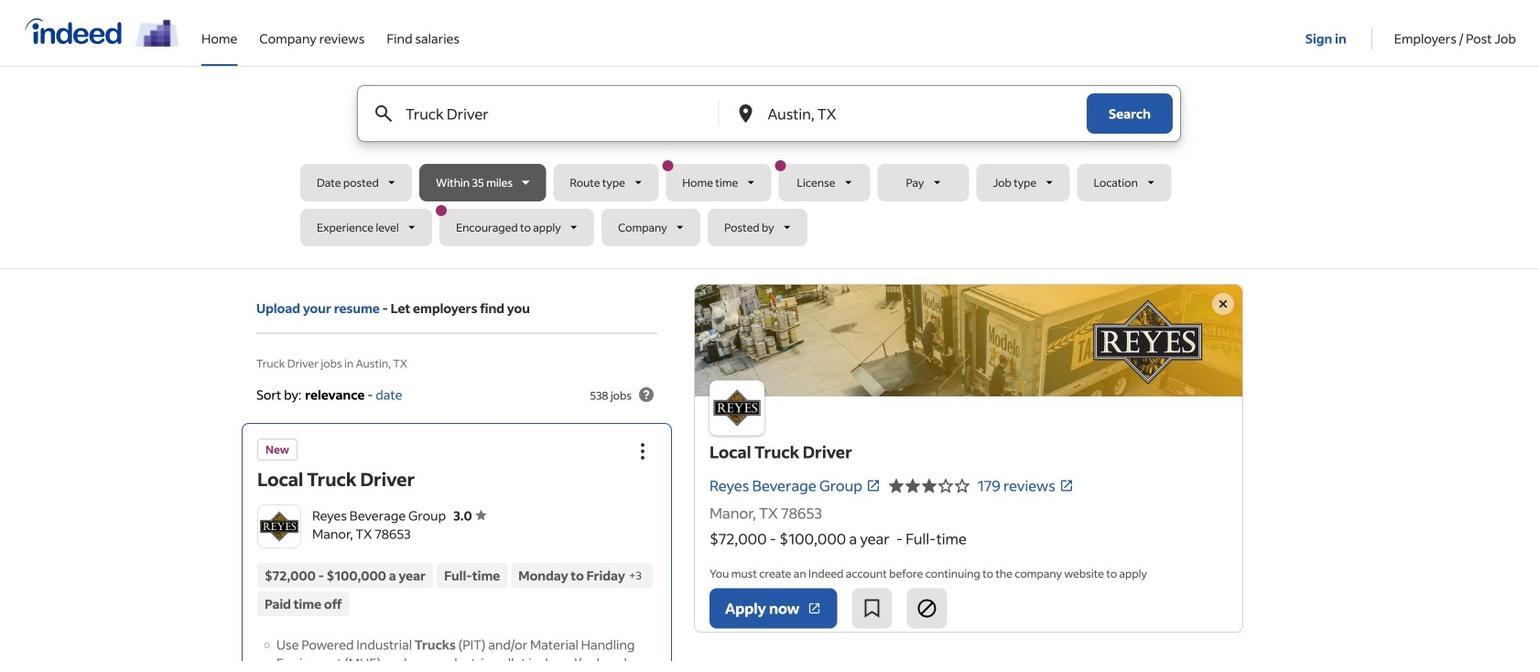 Task type: vqa. For each thing, say whether or not it's contained in the screenshot.
'search: Job title, keywords, or company' 'text box'
yes



Task type: describe. For each thing, give the bounding box(es) containing it.
3 out of 5 stars image
[[888, 475, 971, 497]]

company logo image
[[258, 505, 300, 547]]



Task type: locate. For each thing, give the bounding box(es) containing it.
apply now (opens in a new tab) image
[[807, 601, 822, 616]]

at indeed, we're committed to increasing representation of women at all levels of indeed's global workforce to at least 50% by 2030 image
[[136, 19, 179, 47]]

close job details image
[[1212, 293, 1234, 315]]

3 out of 5 stars. link to 179 reviews company ratings (opens in a new tab) image
[[1059, 478, 1074, 493]]

not interested image
[[916, 597, 938, 619]]

group
[[623, 431, 663, 471]]

reyes beverage group logo image
[[695, 285, 1243, 397], [710, 380, 765, 435]]

search: Job title, keywords, or company text field
[[402, 86, 688, 141]]

save this job image
[[861, 597, 883, 619]]

3.0 out of five stars rating image
[[453, 507, 487, 524]]

reyes beverage group (opens in a new tab) image
[[866, 478, 881, 493]]

help icon image
[[635, 384, 657, 406]]

None search field
[[300, 85, 1238, 254]]

Edit location text field
[[764, 86, 1050, 141]]



